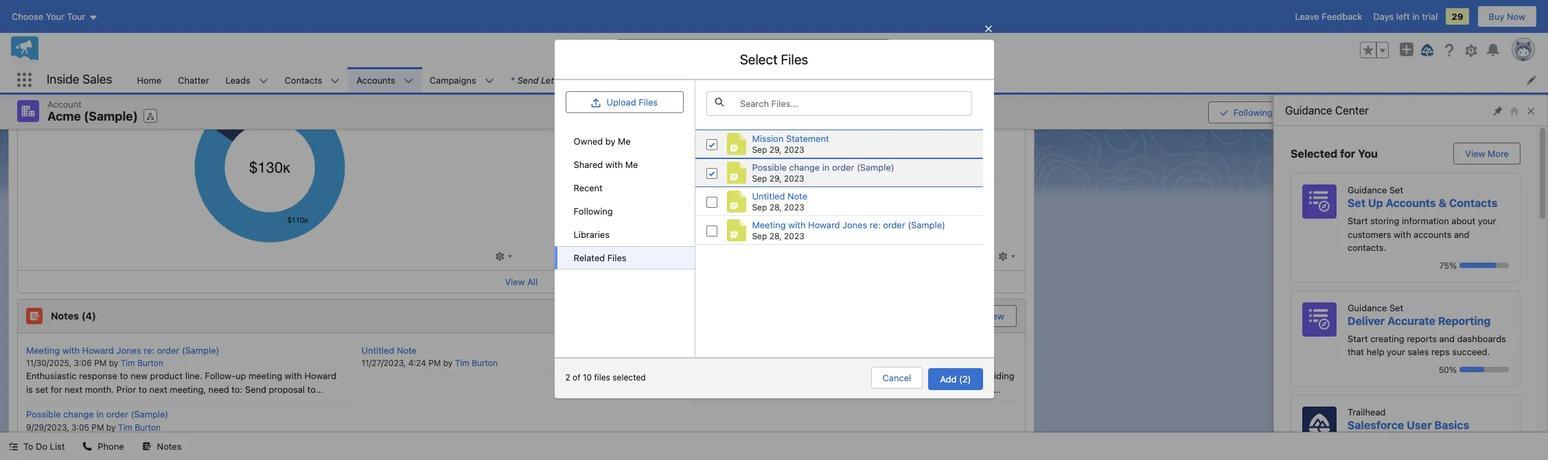 Task type: describe. For each thing, give the bounding box(es) containing it.
with inside "guidance set set up accounts & contacts start storing information about your customers with accounts and contacts."
[[1394, 229, 1412, 240]]

order inside 'meeting with howard jones re: order (sample) sep 28, 2023'
[[883, 220, 905, 231]]

1 vertical spatial set
[[1348, 197, 1366, 209]]

influence by campaign
[[26, 20, 122, 31]]

new button
[[975, 306, 1016, 327]]

influence for influence by campaign type
[[530, 20, 568, 31]]

burton inside possible change in order (sample) 9/29/2023, 3:05 pm by tim burton talked to edward. might want to up the order. he'll talk to his team and let me know by mid-july. to provide innovative and sustainable solutions tha
[[135, 423, 161, 433]]

science-
[[755, 384, 791, 395]]

with inside 'meeting with howard jones re: order (sample) sep 28, 2023'
[[788, 220, 806, 231]]

notes for notes
[[157, 442, 182, 453]]

progress bar image for deliver accurate reporting
[[1460, 367, 1485, 373]]

order inside possible change in order (sample) 9/29/2023, 3:05 pm by tim burton talked to edward. might want to up the order. he'll talk to his team and let me know by mid-july. to provide innovative and sustainable solutions tha
[[106, 409, 128, 420]]

10
[[583, 373, 592, 383]]

2 of 10 files selected
[[566, 373, 646, 383]]

for inside meeting with howard jones re: order (sample) 11/30/2025, 3:06 pm by tim burton enthusiastic response to new product line. follow-up meeting with howard is set for next month. prior to next meeting, need to: send proposal to howard's team make adjustments to demo do run through with anne and jason
[[51, 384, 62, 395]]

with up 3:06 at the left of the page
[[62, 345, 80, 356]]

0 horizontal spatial account
[[47, 99, 82, 110]]

to:
[[232, 384, 243, 395]]

(sample) inside meeting with howard jones re: order (sample) 11/30/2025, 3:06 pm by tim burton enthusiastic response to new product line. follow-up meeting with howard is set for next month. prior to next meeting, need to: send proposal to howard's team make adjustments to demo do run through with anne and jason
[[182, 345, 219, 356]]

files for select files
[[781, 52, 809, 67]]

9/29/2023, 4:12 pm by tim burton to revolutionize the way people think about health and wellness by providing personalized, science-based solutions that empower individuals to take control of their own health.
[[697, 359, 1015, 409]]

tim burton link for talked to edward. might want to up the order. he'll talk to his team and let me know by mid-july. to provide innovative and sustainable solutions tha
[[118, 423, 161, 433]]

leave
[[1296, 11, 1320, 22]]

1 next from the left
[[65, 384, 83, 395]]

leave feedback link
[[1296, 11, 1363, 22]]

related files
[[574, 253, 627, 264]]

individuals
[[919, 384, 963, 395]]

following link
[[555, 200, 695, 223]]

contacts inside "guidance set set up accounts & contacts start storing information about your customers with accounts and contacts."
[[1450, 197, 1498, 209]]

* for * send letter
[[511, 75, 515, 86]]

campaign for influence by campaign type
[[584, 20, 625, 31]]

set up accounts & contacts button
[[1348, 197, 1498, 209]]

accounts
[[1414, 229, 1452, 240]]

and inside "guidance set set up accounts & contacts start storing information about your customers with accounts and contacts."
[[1455, 229, 1470, 240]]

buy
[[1489, 11, 1505, 22]]

the inside possible change in order (sample) 9/29/2023, 3:05 pm by tim burton talked to edward. might want to up the order. he'll talk to his team and let me know by mid-july. to provide innovative and sustainable solutions tha
[[175, 435, 188, 446]]

accounts list item
[[348, 67, 422, 93]]

view for view all
[[505, 276, 525, 287]]

of inside status
[[573, 373, 581, 383]]

shared with me link
[[555, 153, 695, 177]]

type
[[628, 20, 648, 31]]

by for influence by campaign
[[67, 20, 77, 31]]

search...
[[643, 45, 679, 56]]

to left demo
[[169, 398, 177, 409]]

2
[[566, 373, 571, 383]]

0 vertical spatial for
[[1341, 148, 1356, 160]]

all opportunities for influence by campaign type
[[540, 42, 610, 53]]

salesforce user basics button
[[1348, 419, 1470, 432]]

tim inside meeting with howard jones re: order (sample) 11/30/2025, 3:06 pm by tim burton enthusiastic response to new product line. follow-up meeting with howard is set for next month. prior to next meeting, need to: send proposal to howard's team make adjustments to demo do run through with anne and jason
[[121, 359, 135, 369]]

order inside meeting with howard jones re: order (sample) 11/30/2025, 3:06 pm by tim burton enthusiastic response to new product line. follow-up meeting with howard is set for next month. prior to next meeting, need to: send proposal to howard's team make adjustments to demo do run through with anne and jason
[[157, 345, 179, 356]]

about inside "guidance set set up accounts & contacts start storing information about your customers with accounts and contacts."
[[1452, 216, 1476, 227]]

more
[[1488, 148, 1510, 159]]

view more
[[1466, 148, 1510, 159]]

9/29/2023, inside possible change in order (sample) 9/29/2023, 3:05 pm by tim burton talked to edward. might want to up the order. he'll talk to his team and let me know by mid-july. to provide innovative and sustainable solutions tha
[[26, 423, 69, 433]]

29, inside mission statement sep 29, 2023
[[769, 145, 782, 155]]

notes button
[[134, 433, 190, 461]]

re: for meeting with howard jones re: order (sample) sep 28, 2023
[[870, 220, 881, 231]]

talk
[[238, 435, 253, 446]]

by for influence by campaign type
[[570, 20, 581, 31]]

of inside the 9/29/2023, 4:12 pm by tim burton to revolutionize the way people think about health and wellness by providing personalized, science-based solutions that empower individuals to take control of their own health.
[[729, 398, 737, 409]]

control
[[697, 398, 726, 409]]

call
[[621, 75, 636, 86]]

view for view account hierarchy
[[1310, 107, 1330, 118]]

do inside to do list button
[[36, 442, 47, 453]]

(sample) inside possible change in order (sample) 9/29/2023, 3:05 pm by tim burton talked to edward. might want to up the order. he'll talk to his team and let me know by mid-july. to provide innovative and sustainable solutions tha
[[131, 409, 168, 420]]

and left let
[[304, 435, 320, 446]]

sep inside 'meeting with howard jones re: order (sample) sep 28, 2023'
[[752, 232, 767, 242]]

4:24
[[408, 359, 426, 369]]

to do list button
[[0, 433, 73, 461]]

own
[[761, 398, 778, 409]]

set for deliver
[[1390, 303, 1404, 314]]

influence by campaign type
[[530, 20, 648, 31]]

selected
[[1291, 148, 1338, 160]]

add (2)
[[940, 374, 971, 385]]

add (2) button
[[929, 369, 983, 391]]

2 of 10 files selected status
[[566, 368, 646, 383]]

2 next from the left
[[149, 384, 167, 395]]

11/27/2023,
[[362, 359, 406, 369]]

note for untitled note sep 28, 2023
[[787, 191, 807, 202]]

1 list item from the left
[[502, 67, 606, 93]]

2 list item from the left
[[606, 67, 770, 93]]

trailhead
[[1348, 407, 1386, 418]]

about inside the 9/29/2023, 4:12 pm by tim burton to revolutionize the way people think about health and wellness by providing personalized, science-based solutions that empower individuals to take control of their own health.
[[853, 371, 877, 382]]

* call maria tomorrow (sample)
[[614, 75, 744, 86]]

select
[[740, 52, 778, 67]]

is
[[26, 384, 33, 395]]

july.
[[97, 448, 116, 459]]

by right add
[[964, 371, 974, 382]]

meeting with howard jones re: order (sample) 11/30/2025, 3:06 pm by tim burton enthusiastic response to new product line. follow-up meeting with howard is set for next month. prior to next meeting, need to: send proposal to howard's team make adjustments to demo do run through with anne and jason
[[26, 345, 337, 422]]

providing
[[976, 371, 1015, 382]]

contacts link
[[277, 67, 331, 93]]

1 horizontal spatial all
[[528, 276, 538, 287]]

pm inside possible change in order (sample) 9/29/2023, 3:05 pm by tim burton talked to edward. might want to up the order. he'll talk to his team and let me know by mid-july. to provide innovative and sustainable solutions tha
[[92, 423, 104, 433]]

shared with me
[[574, 159, 638, 170]]

account inside button
[[1333, 107, 1367, 118]]

sep inside possible change in order (sample) sep 29, 2023
[[752, 174, 767, 184]]

phone
[[98, 442, 124, 453]]

1 horizontal spatial howard
[[305, 371, 337, 382]]

50%
[[1439, 365, 1457, 375]]

meeting
[[249, 371, 282, 382]]

me for shared with me
[[626, 159, 638, 170]]

view account hierarchy button
[[1299, 101, 1421, 123]]

possible for possible change in order (sample) 9/29/2023, 3:05 pm by tim burton talked to edward. might want to up the order. he'll talk to his team and let me know by mid-july. to provide innovative and sustainable solutions tha
[[26, 409, 61, 420]]

view more button
[[1454, 143, 1521, 165]]

untitled note 11/27/2023, 4:24 pm by tim burton
[[362, 345, 498, 369]]

view all link
[[505, 276, 538, 287]]

talked
[[26, 435, 53, 446]]

files
[[594, 373, 611, 383]]

list containing home
[[129, 67, 1549, 93]]

untitled for untitled note sep 28, 2023
[[752, 191, 785, 202]]

files for upload files
[[639, 97, 658, 108]]

following inside button
[[1234, 107, 1273, 118]]

text default image for send letter
[[590, 75, 599, 85]]

home
[[137, 75, 162, 86]]

files for related files
[[608, 253, 627, 264]]

progress bar progress bar for set up accounts & contacts
[[1460, 263, 1510, 269]]

all for influence by campaign
[[36, 42, 47, 53]]

help
[[1367, 347, 1385, 358]]

owned
[[574, 136, 603, 147]]

selected for you
[[1291, 148, 1378, 160]]

by right the owned
[[606, 136, 616, 147]]

storing
[[1371, 216, 1400, 227]]

sep inside untitled note sep 28, 2023
[[752, 203, 767, 213]]

1 horizontal spatial send
[[518, 75, 539, 86]]

up inside meeting with howard jones re: order (sample) 11/30/2025, 3:06 pm by tim burton enthusiastic response to new product line. follow-up meeting with howard is set for next month. prior to next meeting, need to: send proposal to howard's team make adjustments to demo do run through with anne and jason
[[236, 371, 246, 382]]

and inside the "guidance set deliver accurate reporting start creating reports and dashboards that help your sales reps succeed."
[[1440, 333, 1455, 344]]

need
[[209, 384, 229, 395]]

trial
[[1423, 11, 1438, 22]]

text default image inside to do list button
[[8, 443, 18, 452]]

up inside possible change in order (sample) 9/29/2023, 3:05 pm by tim burton talked to edward. might want to up the order. he'll talk to his team and let me know by mid-july. to provide innovative and sustainable solutions tha
[[162, 435, 172, 446]]

owned by me link
[[555, 130, 695, 153]]

follow-
[[205, 371, 236, 382]]

howard for meeting with howard jones re: order (sample) 11/30/2025, 3:06 pm by tim burton enthusiastic response to new product line. follow-up meeting with howard is set for next month. prior to next meeting, need to: send proposal to howard's team make adjustments to demo do run through with anne and jason
[[82, 345, 114, 356]]

view for view more
[[1466, 148, 1486, 159]]

with down the owned by me link
[[606, 159, 623, 170]]

notes (4)
[[51, 310, 96, 322]]

howard for meeting with howard jones re: order (sample) sep 28, 2023
[[808, 220, 840, 231]]

set
[[35, 384, 48, 395]]

hierarchy
[[1370, 107, 1410, 118]]

in for possible change in order (sample) 9/29/2023, 3:05 pm by tim burton talked to edward. might want to up the order. he'll talk to his team and let me know by mid-july. to provide innovative and sustainable solutions tha
[[96, 409, 104, 420]]

people
[[799, 371, 828, 382]]

creating
[[1371, 333, 1405, 344]]

tim inside possible change in order (sample) 9/29/2023, 3:05 pm by tim burton talked to edward. might want to up the order. he'll talk to his team and let me know by mid-july. to provide innovative and sustainable solutions tha
[[118, 423, 132, 433]]

his
[[267, 435, 279, 446]]

notes for notes (4)
[[51, 310, 79, 322]]

to left his
[[256, 435, 264, 446]]

basics
[[1435, 419, 1470, 432]]

guidance set set up accounts & contacts start storing information about your customers with accounts and contacts.
[[1348, 185, 1498, 253]]

make
[[91, 398, 113, 409]]

tim burton link right 4:24 at the left bottom of the page
[[455, 359, 498, 369]]

your inside "guidance set set up accounts & contacts start storing information about your customers with accounts and contacts."
[[1478, 216, 1497, 227]]

guidance center
[[1286, 104, 1370, 117]]

think
[[830, 371, 851, 382]]

burton inside meeting with howard jones re: order (sample) 11/30/2025, 3:06 pm by tim burton enthusiastic response to new product line. follow-up meeting with howard is set for next month. prior to next meeting, need to: send proposal to howard's team make adjustments to demo do run through with anne and jason
[[137, 359, 163, 369]]

howard's
[[26, 398, 65, 409]]

me for owned by me
[[618, 136, 631, 147]]

days
[[1374, 11, 1394, 22]]

recent
[[574, 183, 603, 194]]

new
[[986, 311, 1005, 322]]

progress bar progress bar for deliver accurate reporting
[[1460, 367, 1510, 373]]

and down 'he'll'
[[209, 448, 225, 459]]

wellness
[[926, 371, 961, 382]]

guidance for guidance set deliver accurate reporting start creating reports and dashboards that help your sales reps succeed.
[[1348, 303, 1388, 314]]

personalized,
[[697, 384, 753, 395]]



Task type: vqa. For each thing, say whether or not it's contained in the screenshot.
LETTER
yes



Task type: locate. For each thing, give the bounding box(es) containing it.
2 horizontal spatial view
[[1466, 148, 1486, 159]]

2 * from the left
[[614, 75, 618, 86]]

meeting up "11/30/2025,"
[[26, 345, 60, 356]]

0 horizontal spatial influence
[[26, 20, 64, 31]]

1 horizontal spatial do
[[206, 398, 217, 409]]

0 vertical spatial do
[[206, 398, 217, 409]]

1 2023 from the top
[[784, 145, 804, 155]]

burton
[[137, 359, 163, 369], [472, 359, 498, 369], [804, 359, 830, 369], [135, 423, 161, 433]]

files down maria
[[639, 97, 658, 108]]

burton up the people
[[804, 359, 830, 369]]

0 vertical spatial change
[[789, 162, 820, 173]]

list item
[[502, 67, 606, 93], [606, 67, 770, 93]]

2023 down statement
[[784, 145, 804, 155]]

contacts inside list item
[[285, 75, 322, 86]]

1 vertical spatial progress bar progress bar
[[1460, 367, 1510, 373]]

text default image left "july."
[[83, 443, 92, 452]]

tim burton link up "want"
[[118, 423, 161, 433]]

1 opportunities from the left
[[49, 42, 106, 53]]

and up empower
[[908, 371, 923, 382]]

0 horizontal spatial note
[[397, 345, 417, 356]]

1 sep from the top
[[752, 145, 767, 155]]

left
[[1397, 11, 1410, 22]]

1 horizontal spatial contacts
[[1450, 197, 1498, 209]]

jones for meeting with howard jones re: order (sample) sep 28, 2023
[[842, 220, 867, 231]]

solutions inside the 9/29/2023, 4:12 pm by tim burton to revolutionize the way people think about health and wellness by providing personalized, science-based solutions that empower individuals to take control of their own health.
[[819, 384, 857, 395]]

0 horizontal spatial up
[[162, 435, 172, 446]]

set up accurate
[[1390, 303, 1404, 314]]

0 vertical spatial 29,
[[769, 145, 782, 155]]

view account hierarchy
[[1310, 107, 1410, 118]]

1 horizontal spatial in
[[822, 162, 830, 173]]

pm inside untitled note 11/27/2023, 4:24 pm by tim burton
[[429, 359, 441, 369]]

1 29, from the top
[[769, 145, 782, 155]]

campaign for influence by campaign
[[80, 20, 122, 31]]

text default image for phone
[[83, 443, 92, 452]]

guidance inside "guidance set set up accounts & contacts start storing information about your customers with accounts and contacts."
[[1348, 185, 1388, 196]]

to inside to do list button
[[23, 442, 33, 453]]

opportunities for influence by campaign
[[49, 42, 106, 53]]

2 horizontal spatial to
[[697, 371, 707, 382]]

meeting down untitled note sep 28, 2023
[[752, 220, 786, 231]]

with down untitled note sep 28, 2023
[[788, 220, 806, 231]]

pm up "response"
[[94, 359, 107, 369]]

0 vertical spatial 9/29/2023,
[[697, 359, 740, 369]]

leads
[[226, 75, 250, 86]]

0 vertical spatial up
[[236, 371, 246, 382]]

and up reps
[[1440, 333, 1455, 344]]

text default image inside the notes button
[[142, 443, 152, 452]]

1 vertical spatial accounts
[[1386, 197, 1437, 209]]

campaign
[[80, 20, 122, 31], [584, 20, 625, 31]]

list
[[50, 442, 65, 453]]

by up might
[[106, 423, 116, 433]]

0 vertical spatial of
[[573, 373, 581, 383]]

0 horizontal spatial all opportunities
[[36, 42, 106, 53]]

list
[[129, 67, 1549, 93]]

0 vertical spatial re:
[[870, 220, 881, 231]]

pm right 4:12
[[761, 359, 774, 369]]

meeting inside meeting with howard jones re: order (sample) 11/30/2025, 3:06 pm by tim burton enthusiastic response to new product line. follow-up meeting with howard is set for next month. prior to next meeting, need to: send proposal to howard's team make adjustments to demo do run through with anne and jason
[[26, 345, 60, 356]]

notes right "want"
[[157, 442, 182, 453]]

account
[[47, 99, 82, 110], [1333, 107, 1367, 118]]

2 campaign from the left
[[584, 20, 625, 31]]

untitled up 11/27/2023,
[[362, 345, 394, 356]]

influence for influence by campaign
[[26, 20, 64, 31]]

0 horizontal spatial following
[[574, 206, 613, 217]]

1 horizontal spatial view
[[1310, 107, 1330, 118]]

set inside the "guidance set deliver accurate reporting start creating reports and dashboards that help your sales reps succeed."
[[1390, 303, 1404, 314]]

1 progress bar image from the top
[[1460, 263, 1497, 269]]

0 horizontal spatial solutions
[[277, 448, 314, 459]]

0 vertical spatial send
[[518, 75, 539, 86]]

28, inside untitled note sep 28, 2023
[[769, 203, 782, 213]]

accurate
[[1388, 315, 1436, 327]]

to up "adjustments"
[[139, 384, 147, 395]]

home link
[[129, 67, 170, 93]]

team inside meeting with howard jones re: order (sample) 11/30/2025, 3:06 pm by tim burton enthusiastic response to new product line. follow-up meeting with howard is set for next month. prior to next meeting, need to: send proposal to howard's team make adjustments to demo do run through with anne and jason
[[68, 398, 88, 409]]

tim inside the 9/29/2023, 4:12 pm by tim burton to revolutionize the way people think about health and wellness by providing personalized, science-based solutions that empower individuals to take control of their own health.
[[788, 359, 802, 369]]

meeting for meeting with howard jones re: order (sample) 11/30/2025, 3:06 pm by tim burton enthusiastic response to new product line. follow-up meeting with howard is set for next month. prior to next meeting, need to: send proposal to howard's team make adjustments to demo do run through with anne and jason
[[26, 345, 60, 356]]

me
[[26, 448, 39, 459]]

re: for meeting with howard jones re: order (sample) 11/30/2025, 3:06 pm by tim burton enthusiastic response to new product line. follow-up meeting with howard is set for next month. prior to next meeting, need to: send proposal to howard's team make adjustments to demo do run through with anne and jason
[[144, 345, 155, 356]]

delete button
[[1459, 101, 1510, 123]]

by left type
[[570, 20, 581, 31]]

sep inside mission statement sep 29, 2023
[[752, 145, 767, 155]]

text default image for notes
[[142, 443, 152, 452]]

by inside meeting with howard jones re: order (sample) 11/30/2025, 3:06 pm by tim burton enthusiastic response to new product line. follow-up meeting with howard is set for next month. prior to next meeting, need to: send proposal to howard's team make adjustments to demo do run through with anne and jason
[[109, 359, 118, 369]]

start inside the "guidance set deliver accurate reporting start creating reports and dashboards that help your sales reps succeed."
[[1348, 333, 1369, 344]]

leave feedback
[[1296, 11, 1363, 22]]

0 vertical spatial view
[[1310, 107, 1330, 118]]

2 vertical spatial set
[[1390, 303, 1404, 314]]

guidance inside the "guidance set deliver accurate reporting start creating reports and dashboards that help your sales reps succeed."
[[1348, 303, 1388, 314]]

by up inside sales
[[67, 20, 77, 31]]

0 vertical spatial set
[[1390, 185, 1404, 196]]

1 vertical spatial jones
[[117, 345, 141, 356]]

start up customers
[[1348, 216, 1369, 227]]

possible inside possible change in order (sample) sep 29, 2023
[[752, 162, 787, 173]]

upload files
[[607, 97, 658, 108]]

0 vertical spatial accounts
[[357, 75, 396, 86]]

0 vertical spatial following
[[1234, 107, 1273, 118]]

sustainable
[[227, 448, 274, 459]]

accounts inside "guidance set set up accounts & contacts start storing information about your customers with accounts and contacts."
[[1386, 197, 1437, 209]]

29, down mission
[[769, 145, 782, 155]]

next left 'month.'
[[65, 384, 83, 395]]

untitled down mission statement sep 29, 2023
[[752, 191, 785, 202]]

view
[[1310, 107, 1330, 118], [1466, 148, 1486, 159], [505, 276, 525, 287]]

0 horizontal spatial team
[[68, 398, 88, 409]]

up up innovative
[[162, 435, 172, 446]]

1 vertical spatial send
[[245, 384, 266, 395]]

1 horizontal spatial to
[[119, 448, 129, 459]]

recent link
[[555, 177, 695, 200]]

tim inside untitled note 11/27/2023, 4:24 pm by tim burton
[[455, 359, 470, 369]]

0 horizontal spatial re:
[[144, 345, 155, 356]]

1 vertical spatial notes
[[157, 442, 182, 453]]

order
[[832, 162, 854, 173], [883, 220, 905, 231], [157, 345, 179, 356], [106, 409, 128, 420]]

way
[[781, 371, 797, 382]]

all opportunities down influence by campaign
[[36, 42, 106, 53]]

0 horizontal spatial 9/29/2023,
[[26, 423, 69, 433]]

all
[[36, 42, 47, 53], [540, 42, 550, 53], [528, 276, 538, 287]]

0 horizontal spatial change
[[63, 409, 94, 420]]

2023 inside mission statement sep 29, 2023
[[784, 145, 804, 155]]

pm inside the 9/29/2023, 4:12 pm by tim burton to revolutionize the way people think about health and wellness by providing personalized, science-based solutions that empower individuals to take control of their own health.
[[761, 359, 774, 369]]

change down mission statement sep 29, 2023
[[789, 162, 820, 173]]

tim
[[121, 359, 135, 369], [455, 359, 470, 369], [788, 359, 802, 369], [118, 423, 132, 433]]

burton right 4:24 at the left bottom of the page
[[472, 359, 498, 369]]

9/29/2023, down jason
[[26, 423, 69, 433]]

0 vertical spatial guidance
[[1286, 104, 1333, 117]]

progress bar progress bar right 75%
[[1460, 263, 1510, 269]]

0 horizontal spatial all opportunities button
[[26, 36, 294, 57]]

send left letter
[[518, 75, 539, 86]]

with up proposal
[[285, 371, 302, 382]]

1 horizontal spatial change
[[789, 162, 820, 173]]

letter
[[541, 75, 566, 86]]

2023 down untitled note sep 28, 2023
[[784, 232, 804, 242]]

1 vertical spatial possible
[[26, 409, 61, 420]]

0 horizontal spatial send
[[245, 384, 266, 395]]

campaigns list item
[[422, 67, 502, 93]]

about right think
[[853, 371, 877, 382]]

possible for possible change in order (sample) sep 29, 2023
[[752, 162, 787, 173]]

accounts inside list item
[[357, 75, 396, 86]]

notes inside button
[[157, 442, 182, 453]]

0 horizontal spatial campaign
[[80, 20, 122, 31]]

1 horizontal spatial jones
[[842, 220, 867, 231]]

by right list
[[66, 448, 76, 459]]

cancel button
[[871, 368, 923, 390]]

1 progress bar progress bar from the top
[[1460, 263, 1510, 269]]

*
[[511, 75, 515, 86], [614, 75, 618, 86]]

text default image left call
[[590, 75, 599, 85]]

meeting for meeting with howard jones re: order (sample) sep 28, 2023
[[752, 220, 786, 231]]

your inside the "guidance set deliver accurate reporting start creating reports and dashboards that help your sales reps succeed."
[[1387, 347, 1406, 358]]

0 horizontal spatial opportunities
[[49, 42, 106, 53]]

2 sep from the top
[[752, 174, 767, 184]]

note down possible change in order (sample) sep 29, 2023 on the top
[[787, 191, 807, 202]]

2 29, from the top
[[769, 174, 782, 184]]

me
[[618, 136, 631, 147], [626, 159, 638, 170]]

29, inside possible change in order (sample) sep 29, 2023
[[769, 174, 782, 184]]

(sample) inside possible change in order (sample) sep 29, 2023
[[857, 162, 894, 173]]

meeting with howard jones re: order (sample) sep 28, 2023
[[752, 220, 945, 242]]

contacts list item
[[277, 67, 348, 93]]

0 horizontal spatial about
[[853, 371, 877, 382]]

0 horizontal spatial text default image
[[83, 443, 92, 452]]

3:05
[[71, 423, 89, 433]]

0 horizontal spatial of
[[573, 373, 581, 383]]

libraries
[[574, 230, 610, 241]]

1 vertical spatial solutions
[[277, 448, 314, 459]]

send inside meeting with howard jones re: order (sample) 11/30/2025, 3:06 pm by tim burton enthusiastic response to new product line. follow-up meeting with howard is set for next month. prior to next meeting, need to: send proposal to howard's team make adjustments to demo do run through with anne and jason
[[245, 384, 266, 395]]

to down might
[[119, 448, 129, 459]]

influence up inside
[[26, 20, 64, 31]]

1 by from the left
[[67, 20, 77, 31]]

all opportunities button
[[26, 36, 294, 57], [530, 36, 798, 57]]

0 vertical spatial progress bar progress bar
[[1460, 263, 1510, 269]]

the up science-
[[765, 371, 778, 382]]

mid-
[[78, 448, 97, 459]]

with down proposal
[[271, 398, 288, 409]]

0 horizontal spatial contacts
[[285, 75, 322, 86]]

to inside the 9/29/2023, 4:12 pm by tim burton to revolutionize the way people think about health and wellness by providing personalized, science-based solutions that empower individuals to take control of their own health.
[[965, 384, 974, 395]]

order inside possible change in order (sample) sep 29, 2023
[[832, 162, 854, 173]]

change for possible change in order (sample) sep 29, 2023
[[789, 162, 820, 173]]

opportunities down influence by campaign type
[[553, 42, 610, 53]]

tim up might
[[118, 423, 132, 433]]

contacts right leads list item
[[285, 75, 322, 86]]

and inside the 9/29/2023, 4:12 pm by tim burton to revolutionize the way people think about health and wellness by providing personalized, science-based solutions that empower individuals to take control of their own health.
[[908, 371, 923, 382]]

note inside untitled note sep 28, 2023
[[787, 191, 807, 202]]

1 horizontal spatial possible
[[752, 162, 787, 173]]

change inside possible change in order (sample) 9/29/2023, 3:05 pm by tim burton talked to edward. might want to up the order. he'll talk to his team and let me know by mid-july. to provide innovative and sustainable solutions tha
[[63, 409, 94, 420]]

note for untitled note 11/27/2023, 4:24 pm by tim burton
[[397, 345, 417, 356]]

guidance set deliver accurate reporting start creating reports and dashboards that help your sales reps succeed.
[[1348, 303, 1507, 358]]

change for possible change in order (sample) 9/29/2023, 3:05 pm by tim burton talked to edward. might want to up the order. he'll talk to his team and let me know by mid-july. to provide innovative and sustainable solutions tha
[[63, 409, 94, 420]]

possible down mission
[[752, 162, 787, 173]]

0 horizontal spatial possible
[[26, 409, 61, 420]]

accounts right contacts list item on the left top of page
[[357, 75, 396, 86]]

pm inside meeting with howard jones re: order (sample) 11/30/2025, 3:06 pm by tim burton enthusiastic response to new product line. follow-up meeting with howard is set for next month. prior to next meeting, need to: send proposal to howard's team make adjustments to demo do run through with anne and jason
[[94, 359, 107, 369]]

2 all opportunities from the left
[[540, 42, 610, 53]]

start down deliver
[[1348, 333, 1369, 344]]

team inside possible change in order (sample) 9/29/2023, 3:05 pm by tim burton talked to edward. might want to up the order. he'll talk to his team and let me know by mid-july. to provide innovative and sustainable solutions tha
[[281, 435, 302, 446]]

to inside possible change in order (sample) 9/29/2023, 3:05 pm by tim burton talked to edward. might want to up the order. he'll talk to his team and let me know by mid-july. to provide innovative and sustainable solutions tha
[[119, 448, 129, 459]]

1 vertical spatial untitled
[[362, 345, 394, 356]]

related
[[574, 253, 605, 264]]

2023 inside untitled note sep 28, 2023
[[784, 203, 804, 213]]

revolutionize
[[709, 371, 762, 382]]

3 sep from the top
[[752, 203, 767, 213]]

1 vertical spatial following
[[574, 206, 613, 217]]

leads list item
[[217, 67, 277, 93]]

files
[[781, 52, 809, 67], [639, 97, 658, 108], [608, 253, 627, 264]]

1 horizontal spatial re:
[[870, 220, 881, 231]]

possible down howard's
[[26, 409, 61, 420]]

leads link
[[217, 67, 259, 93]]

acme (sample)
[[47, 109, 138, 124]]

burton inside untitled note 11/27/2023, 4:24 pm by tim burton
[[472, 359, 498, 369]]

burton inside the 9/29/2023, 4:12 pm by tim burton to revolutionize the way people think about health and wellness by providing personalized, science-based solutions that empower individuals to take control of their own health.
[[804, 359, 830, 369]]

start inside "guidance set set up accounts & contacts start storing information about your customers with accounts and contacts."
[[1348, 216, 1369, 227]]

to inside the 9/29/2023, 4:12 pm by tim burton to revolutionize the way people think about health and wellness by providing personalized, science-based solutions that empower individuals to take control of their own health.
[[697, 371, 707, 382]]

re: inside 'meeting with howard jones re: order (sample) sep 28, 2023'
[[870, 220, 881, 231]]

2 all opportunities button from the left
[[530, 36, 798, 57]]

sep
[[752, 145, 767, 155], [752, 174, 767, 184], [752, 203, 767, 213], [752, 232, 767, 242]]

2 opportunities from the left
[[553, 42, 610, 53]]

4 sep from the top
[[752, 232, 767, 242]]

all opportunities button for influence by campaign
[[26, 36, 294, 57]]

2 influence from the left
[[530, 20, 568, 31]]

progress bar progress bar down succeed. in the bottom of the page
[[1460, 367, 1510, 373]]

2 horizontal spatial all
[[540, 42, 550, 53]]

information
[[1402, 216, 1450, 227]]

text default image down select
[[755, 75, 764, 85]]

files down libraries link
[[608, 253, 627, 264]]

meeting
[[752, 220, 786, 231], [26, 345, 60, 356]]

2 2023 from the top
[[784, 174, 804, 184]]

files inside button
[[639, 97, 658, 108]]

0 horizontal spatial to
[[23, 442, 33, 453]]

untitled inside untitled note sep 28, 2023
[[752, 191, 785, 202]]

all opportunities button for influence by campaign type
[[530, 36, 798, 57]]

set up set up accounts & contacts button
[[1390, 185, 1404, 196]]

progress bar image down succeed. in the bottom of the page
[[1460, 367, 1485, 373]]

take
[[976, 384, 994, 395]]

of
[[573, 373, 581, 383], [729, 398, 737, 409]]

health.
[[780, 398, 809, 409]]

tim burton link for to revolutionize the way people think about health and wellness by providing personalized, science-based solutions that empower individuals to take control of their own health.
[[788, 359, 830, 369]]

1 horizontal spatial your
[[1478, 216, 1497, 227]]

owned by me
[[574, 136, 631, 147]]

statement
[[786, 133, 829, 144]]

in for days left in trial
[[1413, 11, 1420, 22]]

to left take
[[965, 384, 974, 395]]

text default image
[[590, 75, 599, 85], [755, 75, 764, 85], [8, 443, 18, 452]]

in inside possible change in order (sample) 9/29/2023, 3:05 pm by tim burton talked to edward. might want to up the order. he'll talk to his team and let me know by mid-july. to provide innovative and sustainable solutions tha
[[96, 409, 104, 420]]

all for influence by campaign type
[[540, 42, 550, 53]]

(sample)
[[707, 75, 744, 86], [84, 109, 138, 124], [857, 162, 894, 173], [908, 220, 945, 231], [182, 345, 219, 356], [131, 409, 168, 420]]

that inside the 9/29/2023, 4:12 pm by tim burton to revolutionize the way people think about health and wellness by providing personalized, science-based solutions that empower individuals to take control of their own health.
[[859, 384, 876, 395]]

1 vertical spatial change
[[63, 409, 94, 420]]

0 vertical spatial progress bar image
[[1460, 263, 1497, 269]]

2 by from the left
[[570, 20, 581, 31]]

1 start from the top
[[1348, 216, 1369, 227]]

28, down possible change in order (sample) sep 29, 2023 on the top
[[769, 203, 782, 213]]

up up to: at the bottom left of page
[[236, 371, 246, 382]]

0 vertical spatial in
[[1413, 11, 1420, 22]]

1 28, from the top
[[769, 203, 782, 213]]

buy now
[[1489, 11, 1526, 22]]

do inside meeting with howard jones re: order (sample) 11/30/2025, 3:06 pm by tim burton enthusiastic response to new product line. follow-up meeting with howard is set for next month. prior to next meeting, need to: send proposal to howard's team make adjustments to demo do run through with anne and jason
[[206, 398, 217, 409]]

progress bar progress bar
[[1460, 263, 1510, 269], [1460, 367, 1510, 373]]

with down storing
[[1394, 229, 1412, 240]]

2 start from the top
[[1348, 333, 1369, 344]]

chatter link
[[170, 67, 217, 93]]

send up through
[[245, 384, 266, 395]]

guidance for guidance set set up accounts & contacts start storing information about your customers with accounts and contacts.
[[1348, 185, 1388, 196]]

howard up 3:06 at the left of the page
[[82, 345, 114, 356]]

tomorrow
[[664, 75, 704, 86]]

the
[[765, 371, 778, 382], [175, 435, 188, 446]]

change inside possible change in order (sample) sep 29, 2023
[[789, 162, 820, 173]]

howard inside 'meeting with howard jones re: order (sample) sep 28, 2023'
[[808, 220, 840, 231]]

note up 4:24 at the left bottom of the page
[[397, 345, 417, 356]]

28, inside 'meeting with howard jones re: order (sample) sep 28, 2023'
[[769, 232, 782, 242]]

about
[[1452, 216, 1476, 227], [853, 371, 877, 382]]

0 vertical spatial jones
[[842, 220, 867, 231]]

to up prior
[[120, 371, 128, 382]]

1 * from the left
[[511, 75, 515, 86]]

2023 inside possible change in order (sample) sep 29, 2023
[[784, 174, 804, 184]]

your right information
[[1478, 216, 1497, 227]]

1 influence from the left
[[26, 20, 64, 31]]

1 vertical spatial re:
[[144, 345, 155, 356]]

chatter
[[178, 75, 209, 86]]

1 text default image from the left
[[83, 443, 92, 452]]

0 horizontal spatial by
[[67, 20, 77, 31]]

2 28, from the top
[[769, 232, 782, 242]]

28, down untitled note sep 28, 2023
[[769, 232, 782, 242]]

0 horizontal spatial notes
[[51, 310, 79, 322]]

guidance left center at the top of the page
[[1286, 104, 1333, 117]]

0 horizontal spatial howard
[[82, 345, 114, 356]]

1 vertical spatial team
[[281, 435, 302, 446]]

jones down possible change in order (sample) sep 29, 2023 on the top
[[842, 220, 867, 231]]

1 campaign from the left
[[80, 20, 122, 31]]

* for * call maria tomorrow (sample)
[[614, 75, 618, 86]]

pm right 4:24 at the left bottom of the page
[[429, 359, 441, 369]]

that inside the "guidance set deliver accurate reporting start creating reports and dashboards that help your sales reps succeed."
[[1348, 347, 1365, 358]]

account left the hierarchy
[[1333, 107, 1367, 118]]

note
[[787, 191, 807, 202], [397, 345, 417, 356]]

possible inside possible change in order (sample) 9/29/2023, 3:05 pm by tim burton talked to edward. might want to up the order. he'll talk to his team and let me know by mid-july. to provide innovative and sustainable solutions tha
[[26, 409, 61, 420]]

0 vertical spatial possible
[[752, 162, 787, 173]]

2023
[[784, 145, 804, 155], [784, 174, 804, 184], [784, 203, 804, 213], [784, 232, 804, 242]]

in inside possible change in order (sample) sep 29, 2023
[[822, 162, 830, 173]]

text default image
[[83, 443, 92, 452], [142, 443, 152, 452]]

re: inside meeting with howard jones re: order (sample) 11/30/2025, 3:06 pm by tim burton enthusiastic response to new product line. follow-up meeting with howard is set for next month. prior to next meeting, need to: send proposal to howard's team make adjustments to demo do run through with anne and jason
[[144, 345, 155, 356]]

all opportunities button up home link
[[26, 36, 294, 57]]

guidance up up
[[1348, 185, 1388, 196]]

1 horizontal spatial about
[[1452, 216, 1476, 227]]

* send letter
[[511, 75, 566, 86]]

1 vertical spatial 28,
[[769, 232, 782, 242]]

&
[[1439, 197, 1447, 209]]

1 all opportunities from the left
[[36, 42, 106, 53]]

1 vertical spatial up
[[162, 435, 172, 446]]

progress bar image right 75%
[[1460, 263, 1497, 269]]

health
[[879, 371, 905, 382]]

1 horizontal spatial campaign
[[584, 20, 625, 31]]

1 vertical spatial start
[[1348, 333, 1369, 344]]

2023 inside 'meeting with howard jones re: order (sample) sep 28, 2023'
[[784, 232, 804, 242]]

2 vertical spatial guidance
[[1348, 303, 1388, 314]]

in for possible change in order (sample) sep 29, 2023
[[822, 162, 830, 173]]

2023 down possible change in order (sample) sep 29, 2023 on the top
[[784, 203, 804, 213]]

1 vertical spatial me
[[626, 159, 638, 170]]

buy now button
[[1478, 5, 1538, 27]]

by up the way
[[776, 359, 785, 369]]

notes
[[51, 310, 79, 322], [157, 442, 182, 453]]

opportunities for influence by campaign type
[[553, 42, 610, 53]]

order.
[[190, 435, 215, 446]]

text default image for call maria tomorrow (sample)
[[755, 75, 764, 85]]

2 text default image from the left
[[142, 443, 152, 452]]

* left letter
[[511, 75, 515, 86]]

1 vertical spatial progress bar image
[[1460, 367, 1485, 373]]

up
[[1369, 197, 1384, 209]]

to up anne
[[307, 384, 316, 395]]

* left call
[[614, 75, 618, 86]]

1 horizontal spatial 9/29/2023,
[[697, 359, 740, 369]]

3 2023 from the top
[[784, 203, 804, 213]]

1 horizontal spatial up
[[236, 371, 246, 382]]

2 vertical spatial view
[[505, 276, 525, 287]]

4 2023 from the top
[[784, 232, 804, 242]]

jones inside 'meeting with howard jones re: order (sample) sep 28, 2023'
[[842, 220, 867, 231]]

me up recent link
[[626, 159, 638, 170]]

0 horizontal spatial view
[[505, 276, 525, 287]]

jason
[[26, 411, 51, 422]]

to up provide
[[151, 435, 159, 446]]

0 horizontal spatial meeting
[[26, 345, 60, 356]]

following button
[[1209, 101, 1285, 123]]

contacts right &
[[1450, 197, 1498, 209]]

tim burton link
[[121, 359, 163, 369], [455, 359, 498, 369], [788, 359, 830, 369], [118, 423, 161, 433]]

list item down 'search...'
[[606, 67, 770, 93]]

to up know
[[55, 435, 64, 446]]

jones inside meeting with howard jones re: order (sample) 11/30/2025, 3:06 pm by tim burton enthusiastic response to new product line. follow-up meeting with howard is set for next month. prior to next meeting, need to: send proposal to howard's team make adjustments to demo do run through with anne and jason
[[117, 345, 141, 356]]

might
[[102, 435, 126, 446]]

me up shared with me link
[[618, 136, 631, 147]]

tim up the way
[[788, 359, 802, 369]]

1 horizontal spatial note
[[787, 191, 807, 202]]

0 vertical spatial 28,
[[769, 203, 782, 213]]

all opportunities down influence by campaign type
[[540, 42, 610, 53]]

set for set
[[1390, 185, 1404, 196]]

4:12
[[742, 359, 759, 369]]

you
[[1359, 148, 1378, 160]]

1 horizontal spatial that
[[1348, 347, 1365, 358]]

next
[[65, 384, 83, 395], [149, 384, 167, 395]]

note inside untitled note 11/27/2023, 4:24 pm by tim burton
[[397, 345, 417, 356]]

meeting inside 'meeting with howard jones re: order (sample) sep 28, 2023'
[[752, 220, 786, 231]]

notes left "(4)"
[[51, 310, 79, 322]]

howard up anne
[[305, 371, 337, 382]]

in down statement
[[822, 162, 830, 173]]

opportunities
[[49, 42, 106, 53], [553, 42, 610, 53]]

0 horizontal spatial next
[[65, 384, 83, 395]]

progress bar image
[[1460, 263, 1497, 269], [1460, 367, 1485, 373]]

untitled inside untitled note 11/27/2023, 4:24 pm by tim burton
[[362, 345, 394, 356]]

your down creating
[[1387, 347, 1406, 358]]

center
[[1336, 104, 1370, 117]]

1 horizontal spatial team
[[281, 435, 302, 446]]

contacts.
[[1348, 242, 1387, 253]]

in right left
[[1413, 11, 1420, 22]]

0 vertical spatial untitled
[[752, 191, 785, 202]]

1 horizontal spatial meeting
[[752, 220, 786, 231]]

Search Files... search field
[[707, 91, 972, 116]]

text default image inside phone button
[[83, 443, 92, 452]]

1 vertical spatial do
[[36, 442, 47, 453]]

2 progress bar image from the top
[[1460, 367, 1485, 373]]

progress bar image for set up accounts & contacts
[[1460, 263, 1497, 269]]

all opportunities for influence by campaign
[[36, 42, 106, 53]]

75%
[[1440, 261, 1457, 271]]

by inside untitled note 11/27/2023, 4:24 pm by tim burton
[[443, 359, 453, 369]]

1 horizontal spatial next
[[149, 384, 167, 395]]

untitled for untitled note 11/27/2023, 4:24 pm by tim burton
[[362, 345, 394, 356]]

0 vertical spatial that
[[1348, 347, 1365, 358]]

2023 up untitled note sep 28, 2023
[[784, 174, 804, 184]]

2 progress bar progress bar from the top
[[1460, 367, 1510, 373]]

group
[[1361, 42, 1389, 58]]

jones for meeting with howard jones re: order (sample) 11/30/2025, 3:06 pm by tim burton enthusiastic response to new product line. follow-up meeting with howard is set for next month. prior to next meeting, need to: send proposal to howard's team make adjustments to demo do run through with anne and jason
[[117, 345, 141, 356]]

of down personalized,
[[729, 398, 737, 409]]

1 vertical spatial in
[[822, 162, 830, 173]]

0 horizontal spatial do
[[36, 442, 47, 453]]

add
[[940, 374, 957, 385]]

files right select
[[781, 52, 809, 67]]

and inside meeting with howard jones re: order (sample) 11/30/2025, 3:06 pm by tim burton enthusiastic response to new product line. follow-up meeting with howard is set for next month. prior to next meeting, need to: send proposal to howard's team make adjustments to demo do run through with anne and jason
[[315, 398, 330, 409]]

team left make
[[68, 398, 88, 409]]

solutions down think
[[819, 384, 857, 395]]

1 all opportunities button from the left
[[26, 36, 294, 57]]

selected
[[613, 373, 646, 383]]

succeed.
[[1453, 347, 1491, 358]]

jones up new
[[117, 345, 141, 356]]

influence
[[26, 20, 64, 31], [530, 20, 568, 31]]

9/29/2023,
[[697, 359, 740, 369], [26, 423, 69, 433]]

set left up
[[1348, 197, 1366, 209]]

upload files button
[[566, 91, 684, 113]]

the inside the 9/29/2023, 4:12 pm by tim burton to revolutionize the way people think about health and wellness by providing personalized, science-based solutions that empower individuals to take control of their own health.
[[765, 371, 778, 382]]

1 vertical spatial for
[[51, 384, 62, 395]]

solutions inside possible change in order (sample) 9/29/2023, 3:05 pm by tim burton talked to edward. might want to up the order. he'll talk to his team and let me know by mid-july. to provide innovative and sustainable solutions tha
[[277, 448, 314, 459]]

howard
[[808, 220, 840, 231], [82, 345, 114, 356], [305, 371, 337, 382]]

guidance for guidance center
[[1286, 104, 1333, 117]]

(sample) inside 'meeting with howard jones re: order (sample) sep 28, 2023'
[[908, 220, 945, 231]]

view all
[[505, 276, 538, 287]]

0 vertical spatial meeting
[[752, 220, 786, 231]]

1 horizontal spatial account
[[1333, 107, 1367, 118]]

about up accounts
[[1452, 216, 1476, 227]]

1 vertical spatial contacts
[[1450, 197, 1498, 209]]

account down inside
[[47, 99, 82, 110]]

change up 3:05
[[63, 409, 94, 420]]

dashboards
[[1458, 333, 1507, 344]]

deliver
[[1348, 315, 1385, 327]]

tim burton link for enthusiastic response to new product line. follow-up meeting with howard is set for next month. prior to next meeting, need to: send proposal to howard's team make adjustments to demo do run through with anne and jason
[[121, 359, 163, 369]]

9/29/2023, inside the 9/29/2023, 4:12 pm by tim burton to revolutionize the way people think about health and wellness by providing personalized, science-based solutions that empower individuals to take control of their own health.
[[697, 359, 740, 369]]

salesforce
[[1348, 419, 1405, 432]]



